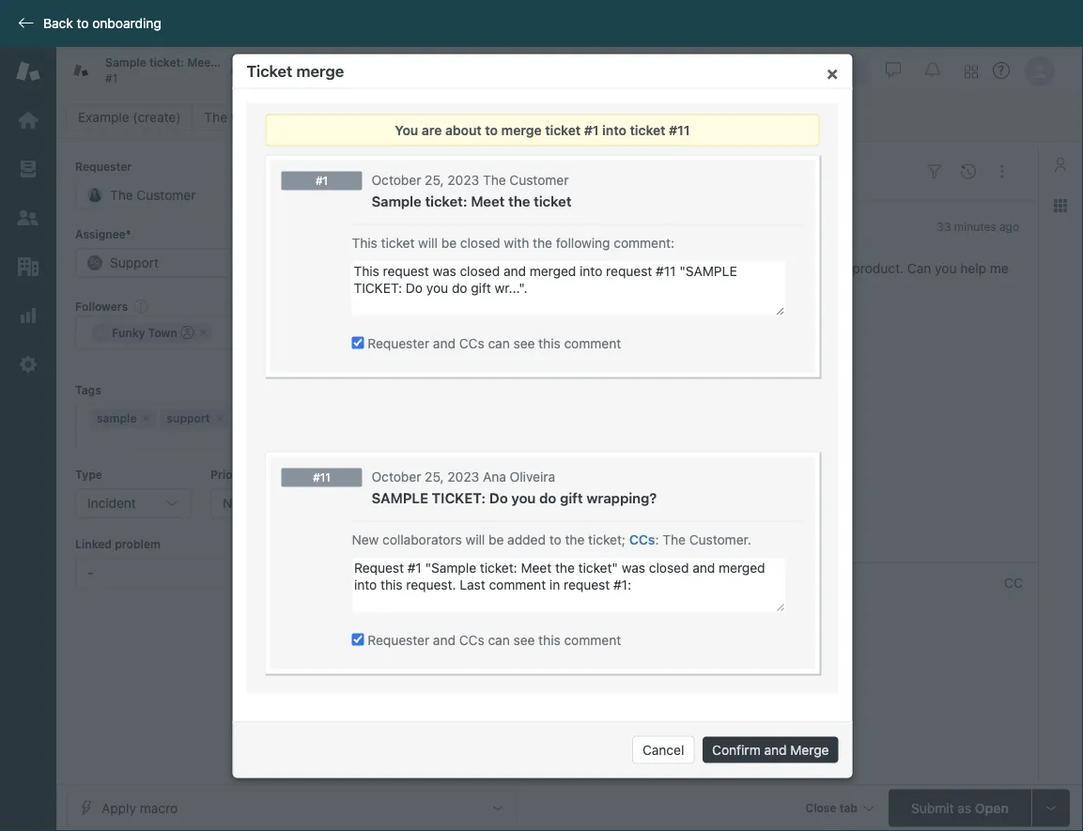 Task type: locate. For each thing, give the bounding box(es) containing it.
0 vertical spatial ccs
[[459, 336, 485, 351]]

2023 inside october 25, 2023 the customer sample ticket: meet the ticket
[[448, 172, 480, 188]]

hi there, i'm sending an email because i'm having a problem setting up your new product. can you help me troubleshoot? thanks, the customer
[[417, 244, 1009, 327]]

ticket:
[[149, 56, 184, 69], [425, 193, 468, 210]]

added
[[508, 532, 546, 548]]

25, up ticket:
[[425, 469, 444, 485]]

see
[[514, 336, 535, 351], [514, 633, 535, 648]]

submit as open
[[912, 801, 1010, 816]]

customer up closed
[[445, 218, 507, 234]]

1 vertical spatial ticket:
[[425, 193, 468, 210]]

october down you
[[372, 172, 422, 188]]

me
[[991, 261, 1009, 276]]

1 25, from the top
[[425, 172, 444, 188]]

october
[[372, 172, 422, 188], [372, 469, 422, 485]]

customer down close image
[[231, 110, 290, 125]]

october up sample
[[372, 469, 422, 485]]

back to onboarding
[[43, 16, 161, 31]]

the left close image
[[218, 56, 236, 69]]

sending
[[439, 261, 488, 276]]

be right hi
[[442, 235, 457, 251]]

0 vertical spatial you
[[936, 261, 957, 276]]

will for collaborators
[[466, 532, 485, 548]]

2 vertical spatial to
[[550, 532, 562, 548]]

secondary element
[[56, 99, 1084, 136]]

0 vertical spatial to
[[77, 16, 89, 31]]

1 vertical spatial requester
[[368, 633, 430, 648]]

1 vertical spatial will
[[466, 532, 485, 548]]

this
[[539, 336, 561, 351], [539, 633, 561, 648]]

be
[[442, 235, 457, 251], [489, 532, 504, 548]]

1 vertical spatial you
[[512, 490, 536, 507]]

1 horizontal spatial #1
[[316, 174, 328, 188]]

1 vertical spatial october
[[372, 469, 422, 485]]

sample
[[105, 56, 146, 69], [372, 193, 422, 210]]

tab
[[56, 47, 282, 94]]

1 vertical spatial the customer
[[417, 218, 507, 234]]

1 vertical spatial comment
[[564, 633, 622, 648]]

following
[[556, 235, 611, 251]]

this
[[352, 235, 378, 251]]

2 horizontal spatial the customer
[[546, 577, 624, 591]]

1 vertical spatial sample
[[372, 193, 422, 210]]

problem right a
[[676, 261, 726, 276]]

1 horizontal spatial sample
[[372, 193, 422, 210]]

reporting image
[[16, 304, 40, 328]]

1 horizontal spatial ticket:
[[425, 193, 468, 210]]

the inside the customer link
[[204, 110, 228, 125]]

requester
[[368, 336, 430, 351], [368, 633, 430, 648]]

to right added
[[550, 532, 562, 548]]

33
[[938, 220, 952, 233]]

Request #1 "Sample ticket: Meet the ticket" was closed and merged into this request. Last comment in request #1:  Hi there,  I'm sending an email because I'm having a problem setting up your new product. Can you help me troubleshoot?  Thanks,  The Customer text field
[[352, 558, 785, 612]]

can down to
[[488, 633, 510, 648]]

25,
[[425, 172, 444, 188], [425, 469, 444, 485]]

the right ':'
[[663, 532, 686, 548]]

0 vertical spatial meet
[[187, 56, 215, 69]]

2 requester from the top
[[368, 633, 430, 648]]

Subject field
[[361, 151, 915, 174]]

#1 left the into
[[585, 122, 599, 138]]

open
[[319, 110, 348, 124], [976, 801, 1010, 816]]

0 vertical spatial and
[[433, 336, 456, 351]]

comment down this request was closed and merged into request #11 "sample ticket: do you do gift wr...". text box at top
[[564, 336, 622, 351]]

0 vertical spatial october
[[372, 172, 422, 188]]

example (create) button
[[66, 104, 193, 131]]

the inside hi there, i'm sending an email because i'm having a problem setting up your new product. can you help me troubleshoot? thanks, the customer
[[417, 312, 441, 327]]

open inside secondary element
[[319, 110, 348, 124]]

25, inside the october 25, 2023 ana oliveira sample ticket: do you do gift wrapping?
[[425, 469, 444, 485]]

0 horizontal spatial #1
[[105, 71, 118, 85]]

0 vertical spatial 25,
[[425, 172, 444, 188]]

0 vertical spatial requester
[[368, 336, 430, 351]]

customer left the 'edit user' icon
[[570, 577, 624, 591]]

1 requester and ccs can see this comment from the top
[[364, 336, 622, 351]]

merge right the ticket
[[297, 62, 344, 80]]

as
[[958, 801, 972, 816]]

0 vertical spatial merge
[[297, 62, 344, 80]]

the customer down close image
[[204, 110, 290, 125]]

#1 up example
[[105, 71, 118, 85]]

0 vertical spatial 2023
[[448, 172, 480, 188]]

linked problem
[[75, 538, 161, 551]]

ticket: inside sample ticket: meet the ticket #1
[[149, 56, 184, 69]]

25, inside october 25, 2023 the customer sample ticket: meet the ticket
[[425, 172, 444, 188]]

25, for ticket:
[[425, 172, 444, 188]]

0 vertical spatial this
[[539, 336, 561, 351]]

1 vertical spatial requester and ccs can see this comment
[[364, 633, 622, 648]]

1 horizontal spatial be
[[489, 532, 504, 548]]

1 this from the top
[[539, 336, 561, 351]]

can down "troubleshoot?"
[[488, 336, 510, 351]]

conversations
[[751, 63, 827, 77]]

product.
[[853, 261, 904, 276]]

to right back
[[77, 16, 89, 31]]

25, right sample
[[425, 172, 444, 188]]

merge right about
[[502, 122, 542, 138]]

see down customer@example.com "image"
[[514, 633, 535, 648]]

the
[[204, 110, 228, 125], [483, 172, 506, 188], [417, 218, 441, 234], [417, 312, 441, 327], [663, 532, 686, 548], [546, 577, 567, 591]]

ccs
[[459, 336, 485, 351], [630, 532, 656, 548], [459, 633, 485, 648]]

sample inside sample ticket: meet the ticket #1
[[105, 56, 146, 69]]

None checkbox
[[352, 634, 364, 646]]

get help image
[[994, 62, 1011, 79]]

views image
[[16, 157, 40, 181]]

33 minutes ago text field
[[938, 220, 1020, 233]]

1 horizontal spatial problem
[[676, 261, 726, 276]]

cc
[[1005, 576, 1024, 591]]

this down this request was closed and merged into request #11 "sample ticket: do you do gift wr...". text box at top
[[539, 336, 561, 351]]

cc button
[[1005, 575, 1024, 592]]

×
[[827, 62, 839, 84]]

customer down thanks,
[[444, 312, 503, 327]]

ticket:
[[432, 490, 486, 507]]

the customer down "ticket;"
[[546, 577, 624, 591]]

requester and ccs can see this comment for do
[[364, 633, 622, 648]]

will down ticket:
[[466, 532, 485, 548]]

be for added
[[489, 532, 504, 548]]

ticket: down via sample ticket
[[425, 193, 468, 210]]

1 vertical spatial to
[[485, 122, 498, 138]]

1 vertical spatial can
[[488, 633, 510, 648]]

0 vertical spatial can
[[488, 336, 510, 351]]

can
[[488, 336, 510, 351], [488, 633, 510, 648]]

october inside october 25, 2023 the customer sample ticket: meet the ticket
[[372, 172, 422, 188]]

assignee*
[[75, 228, 131, 241]]

0 vertical spatial problem
[[676, 261, 726, 276]]

unfollow
[[283, 300, 327, 313]]

0 vertical spatial requester and ccs can see this comment
[[364, 336, 622, 351]]

can for meet
[[488, 336, 510, 351]]

the left "ticket;"
[[565, 532, 585, 548]]

the customer up closed
[[417, 218, 507, 234]]

problem down incident popup button
[[115, 538, 161, 551]]

0 horizontal spatial sample
[[105, 56, 146, 69]]

can for do
[[488, 633, 510, 648]]

2 vertical spatial #1
[[316, 174, 328, 188]]

2 comment from the top
[[564, 633, 622, 648]]

the customer link down close image
[[192, 104, 303, 131]]

0 vertical spatial #1
[[105, 71, 118, 85]]

× link
[[827, 62, 839, 84]]

0 vertical spatial open
[[319, 110, 348, 124]]

1 vertical spatial this
[[539, 633, 561, 648]]

problem
[[676, 261, 726, 276], [115, 538, 161, 551]]

you down oliveira
[[512, 490, 536, 507]]

1 comment from the top
[[564, 336, 622, 351]]

be for closed
[[442, 235, 457, 251]]

1 vertical spatial #11
[[313, 471, 331, 485]]

meet up closed
[[471, 193, 505, 210]]

get started image
[[16, 108, 40, 133]]

1 horizontal spatial #11
[[669, 122, 691, 138]]

you inside the october 25, 2023 ana oliveira sample ticket: do you do gift wrapping?
[[512, 490, 536, 507]]

1 vertical spatial meet
[[471, 193, 505, 210]]

#1 left via in the left of the page
[[316, 174, 328, 188]]

1 2023 from the top
[[448, 172, 480, 188]]

2 2023 from the top
[[448, 469, 480, 485]]

hi
[[417, 244, 430, 259]]

merge
[[297, 62, 344, 80], [502, 122, 542, 138]]

new collaborators will be added to the ticket; ccs : the customer.
[[352, 532, 752, 548]]

the customer link up closed
[[417, 218, 507, 234]]

2 this from the top
[[539, 633, 561, 648]]

0 horizontal spatial problem
[[115, 538, 161, 551]]

the up closed
[[483, 172, 506, 188]]

1 vertical spatial be
[[489, 532, 504, 548]]

0 horizontal spatial the customer
[[204, 110, 290, 125]]

requester and ccs can see this comment down to
[[364, 633, 622, 648]]

the customer
[[204, 110, 290, 125], [417, 218, 507, 234], [546, 577, 624, 591]]

1 horizontal spatial the customer link
[[417, 218, 507, 234]]

problem inside hi there, i'm sending an email because i'm having a problem setting up your new product. can you help me troubleshoot? thanks, the customer
[[676, 261, 726, 276]]

sample down "onboarding"
[[105, 56, 146, 69]]

1 vertical spatial open
[[976, 801, 1010, 816]]

i'm
[[417, 261, 436, 276], [600, 261, 618, 276]]

2 25, from the top
[[425, 469, 444, 485]]

0 vertical spatial see
[[514, 336, 535, 351]]

example
[[78, 110, 129, 125]]

comment down request #1 "sample ticket: meet the ticket" was closed and merged into this request. last comment in request #1:  hi there,  i'm sending an email because i'm having a problem setting up your new product. can you help me troubleshoot?  thanks,  the customer "text field"
[[564, 633, 622, 648]]

will
[[419, 235, 438, 251], [466, 532, 485, 548]]

2023 down about
[[448, 172, 480, 188]]

0 vertical spatial be
[[442, 235, 457, 251]]

2 requester and ccs can see this comment from the top
[[364, 633, 622, 648]]

to right about
[[485, 122, 498, 138]]

0 vertical spatial will
[[419, 235, 438, 251]]

1 horizontal spatial will
[[466, 532, 485, 548]]

2023
[[448, 172, 480, 188], [448, 469, 480, 485]]

sample down sample
[[372, 193, 422, 210]]

0 horizontal spatial the customer link
[[192, 104, 303, 131]]

1 can from the top
[[488, 336, 510, 351]]

1 horizontal spatial meet
[[471, 193, 505, 210]]

1 vertical spatial #1
[[585, 122, 599, 138]]

and
[[433, 336, 456, 351], [433, 633, 456, 648], [765, 743, 787, 758]]

0 horizontal spatial meet
[[187, 56, 215, 69]]

customer inside secondary element
[[231, 110, 290, 125]]

customer
[[231, 110, 290, 125], [510, 172, 569, 188], [445, 218, 507, 234], [444, 312, 503, 327], [570, 577, 624, 591]]

the right customer@example.com "image"
[[546, 577, 567, 591]]

1 see from the top
[[514, 336, 535, 351]]

this down request #1 "sample ticket: meet the ticket" was closed and merged into this request. last comment in request #1:  hi there,  i'm sending an email because i'm having a problem setting up your new product. can you help me troubleshoot?  thanks,  the customer "text field"
[[539, 633, 561, 648]]

0 horizontal spatial you
[[512, 490, 536, 507]]

the up with
[[509, 193, 531, 210]]

ticket: up (create)
[[149, 56, 184, 69]]

1 horizontal spatial open
[[976, 801, 1010, 816]]

will for ticket
[[419, 235, 438, 251]]

be left added
[[489, 532, 504, 548]]

apps image
[[1054, 198, 1069, 213]]

None checkbox
[[352, 337, 364, 349]]

ticket
[[239, 56, 271, 69], [545, 122, 581, 138], [630, 122, 666, 138], [426, 176, 455, 189], [534, 193, 572, 210], [381, 235, 415, 251]]

0 horizontal spatial ticket:
[[149, 56, 184, 69]]

events image
[[962, 164, 977, 179]]

open right as
[[976, 801, 1010, 816]]

2 horizontal spatial to
[[550, 532, 562, 548]]

1 vertical spatial problem
[[115, 538, 161, 551]]

see down this request was closed and merged into request #11 "sample ticket: do you do gift wr...". text box at top
[[514, 336, 535, 351]]

sample
[[385, 176, 423, 189]]

1 horizontal spatial you
[[936, 261, 957, 276]]

2 vertical spatial and
[[765, 743, 787, 758]]

#11 up "subject" 'field'
[[669, 122, 691, 138]]

customers image
[[16, 206, 40, 230]]

#11 up normal popup button
[[313, 471, 331, 485]]

0 vertical spatial the customer link
[[192, 104, 303, 131]]

requester and ccs can see this comment down thanks,
[[364, 336, 622, 351]]

open link
[[302, 104, 437, 131]]

0 horizontal spatial will
[[419, 235, 438, 251]]

2 vertical spatial ccs
[[459, 633, 485, 648]]

2 october from the top
[[372, 469, 422, 485]]

1 october from the top
[[372, 172, 422, 188]]

the right with
[[533, 235, 553, 251]]

1 horizontal spatial i'm
[[600, 261, 618, 276]]

admin image
[[16, 353, 40, 377]]

0 horizontal spatial open
[[319, 110, 348, 124]]

customer down you are about to merge ticket #1 into ticket #11
[[510, 172, 569, 188]]

unfollow button
[[283, 298, 327, 315]]

1 vertical spatial 25,
[[425, 469, 444, 485]]

ticket
[[247, 62, 293, 80]]

2 see from the top
[[514, 633, 535, 648]]

0 vertical spatial ticket:
[[149, 56, 184, 69]]

0 horizontal spatial be
[[442, 235, 457, 251]]

i'm left having
[[600, 261, 618, 276]]

0 horizontal spatial i'm
[[417, 261, 436, 276]]

the down thanks,
[[417, 312, 441, 327]]

open down tabs tab list
[[319, 110, 348, 124]]

the down sample ticket: meet the ticket #1
[[204, 110, 228, 125]]

new
[[825, 261, 849, 276]]

see for you
[[514, 633, 535, 648]]

1 vertical spatial merge
[[502, 122, 542, 138]]

will right 'avatar' in the left top of the page
[[419, 235, 438, 251]]

do
[[490, 490, 508, 507]]

1 vertical spatial and
[[433, 633, 456, 648]]

i'm down hi
[[417, 261, 436, 276]]

1 vertical spatial see
[[514, 633, 535, 648]]

2 can from the top
[[488, 633, 510, 648]]

october inside the october 25, 2023 ana oliveira sample ticket: do you do gift wrapping?
[[372, 469, 422, 485]]

this for do
[[539, 633, 561, 648]]

0 vertical spatial comment
[[564, 336, 622, 351]]

meet left close image
[[187, 56, 215, 69]]

2023 for ticket:
[[448, 172, 480, 188]]

via sample ticket
[[365, 176, 455, 189]]

you
[[936, 261, 957, 276], [512, 490, 536, 507]]

2023 up ticket:
[[448, 469, 480, 485]]

1 vertical spatial 2023
[[448, 469, 480, 485]]

1 vertical spatial ccs
[[630, 532, 656, 548]]

1 requester from the top
[[368, 336, 430, 351]]

0 vertical spatial sample
[[105, 56, 146, 69]]

0 vertical spatial the customer
[[204, 110, 290, 125]]

2023 inside the october 25, 2023 ana oliveira sample ticket: do you do gift wrapping?
[[448, 469, 480, 485]]

comment
[[564, 336, 622, 351], [564, 633, 622, 648]]

you right can
[[936, 261, 957, 276]]

merge
[[791, 743, 830, 758]]

sample ticket: meet the ticket #1
[[105, 56, 271, 85]]



Task type: describe. For each thing, give the bounding box(es) containing it.
requester for sample
[[368, 633, 430, 648]]

1 horizontal spatial the customer
[[417, 218, 507, 234]]

gift
[[560, 490, 583, 507]]

sample inside october 25, 2023 the customer sample ticket: meet the ticket
[[372, 193, 422, 210]]

customer inside october 25, 2023 the customer sample ticket: meet the ticket
[[510, 172, 569, 188]]

ticket inside october 25, 2023 the customer sample ticket: meet the ticket
[[534, 193, 572, 210]]

with
[[504, 235, 530, 251]]

tabs tab list
[[56, 47, 677, 94]]

you
[[395, 122, 419, 138]]

edit user image
[[632, 577, 645, 591]]

cancel button
[[633, 737, 695, 765]]

the inside october 25, 2023 the customer sample ticket: meet the ticket
[[483, 172, 506, 188]]

october for sample
[[372, 469, 422, 485]]

meet inside october 25, 2023 the customer sample ticket: meet the ticket
[[471, 193, 505, 210]]

ana
[[483, 469, 507, 485]]

requester for sample
[[368, 336, 430, 351]]

closed
[[460, 235, 501, 251]]

and for ticket:
[[433, 336, 456, 351]]

25, for ticket:
[[425, 469, 444, 485]]

close image
[[251, 61, 270, 80]]

sample
[[372, 490, 429, 507]]

incident button
[[75, 489, 192, 519]]

ccs link
[[630, 532, 656, 548]]

#1 inside sample ticket: meet the ticket #1
[[105, 71, 118, 85]]

about
[[446, 122, 482, 138]]

the inside sample ticket: meet the ticket #1
[[218, 56, 236, 69]]

incident
[[87, 496, 136, 511]]

do
[[540, 490, 557, 507]]

0 horizontal spatial merge
[[297, 62, 344, 80]]

customer@example.com image
[[527, 576, 542, 591]]

0 vertical spatial #11
[[669, 122, 691, 138]]

can
[[908, 261, 932, 276]]

tab containing sample ticket: meet the ticket
[[56, 47, 282, 94]]

are
[[422, 122, 442, 138]]

this ticket will be closed with the following comment:
[[352, 235, 675, 251]]

up
[[775, 261, 791, 276]]

2 i'm from the left
[[600, 261, 618, 276]]

2 vertical spatial the customer
[[546, 577, 624, 591]]

your
[[794, 261, 821, 276]]

0 horizontal spatial to
[[77, 16, 89, 31]]

1 horizontal spatial merge
[[502, 122, 542, 138]]

you are about to merge ticket #1 into ticket #11
[[395, 122, 691, 138]]

example (create)
[[78, 110, 181, 125]]

email
[[509, 261, 541, 276]]

avatar image
[[365, 217, 402, 254]]

to
[[497, 576, 512, 591]]

wrapping?
[[587, 490, 657, 507]]

linked
[[75, 538, 112, 551]]

there,
[[434, 244, 469, 259]]

via
[[365, 176, 381, 189]]

(create)
[[133, 110, 181, 125]]

the up hi
[[417, 218, 441, 234]]

minutes
[[955, 220, 997, 233]]

normal
[[223, 496, 267, 511]]

zendesk products image
[[965, 65, 979, 78]]

comment for do
[[564, 633, 622, 648]]

This request was closed and merged into request #11 "SAMPLE TICKET: Do you do gift wr...". text field
[[352, 261, 785, 315]]

type
[[75, 469, 102, 482]]

cancel
[[643, 743, 685, 758]]

main element
[[0, 47, 56, 832]]

october 25, 2023 the customer sample ticket: meet the ticket
[[372, 172, 572, 210]]

ticket inside sample ticket: meet the ticket #1
[[239, 56, 271, 69]]

1 vertical spatial the customer link
[[417, 218, 507, 234]]

onboarding
[[92, 16, 161, 31]]

ago
[[1000, 220, 1020, 233]]

troubleshoot?
[[417, 278, 501, 293]]

comment:
[[614, 235, 675, 251]]

october for sample
[[372, 172, 422, 188]]

setting
[[730, 261, 772, 276]]

into
[[603, 122, 627, 138]]

0 horizontal spatial #11
[[313, 471, 331, 485]]

thanks,
[[417, 295, 465, 310]]

Public reply composer text field
[[355, 604, 1030, 643]]

help
[[961, 261, 987, 276]]

oliveira
[[510, 469, 556, 485]]

confirm and merge
[[713, 743, 830, 758]]

collaborators
[[383, 532, 462, 548]]

organizations image
[[16, 255, 40, 279]]

ticket merge
[[247, 62, 344, 80]]

customer.
[[690, 532, 752, 548]]

2023 for ticket:
[[448, 469, 480, 485]]

a
[[665, 261, 673, 276]]

submit
[[912, 801, 955, 816]]

back
[[43, 16, 73, 31]]

and for ticket:
[[433, 633, 456, 648]]

zendesk support image
[[16, 59, 40, 84]]

ticket;
[[589, 532, 626, 548]]

the inside october 25, 2023 the customer sample ticket: meet the ticket
[[509, 193, 531, 210]]

october 25, 2023 ana oliveira sample ticket: do you do gift wrapping?
[[372, 469, 657, 507]]

customer inside hi there, i'm sending an email because i'm having a problem setting up your new product. can you help me troubleshoot? thanks, the customer
[[444, 312, 503, 327]]

you inside hi there, i'm sending an email because i'm having a problem setting up your new product. can you help me troubleshoot? thanks, the customer
[[936, 261, 957, 276]]

because
[[545, 261, 596, 276]]

back to onboarding link
[[0, 15, 171, 32]]

see for the
[[514, 336, 535, 351]]

1 i'm from the left
[[417, 261, 436, 276]]

:
[[656, 532, 659, 548]]

ccs for sample ticket: meet the ticket
[[459, 336, 485, 351]]

normal button
[[211, 489, 327, 519]]

meet inside sample ticket: meet the ticket #1
[[187, 56, 215, 69]]

and inside button
[[765, 743, 787, 758]]

customer context image
[[1054, 157, 1069, 172]]

priority
[[211, 469, 251, 482]]

the customer inside secondary element
[[204, 110, 290, 125]]

1 horizontal spatial to
[[485, 122, 498, 138]]

confirm
[[713, 743, 761, 758]]

an
[[491, 261, 506, 276]]

tags
[[75, 384, 101, 397]]

this for ticket
[[539, 336, 561, 351]]

requester and ccs can see this comment for meet
[[364, 336, 622, 351]]

comment for ticket
[[564, 336, 622, 351]]

confirm and merge button
[[703, 737, 839, 764]]

conversations button
[[730, 55, 870, 85]]

2 horizontal spatial #1
[[585, 122, 599, 138]]

ticket: inside october 25, 2023 the customer sample ticket: meet the ticket
[[425, 193, 468, 210]]

having
[[622, 261, 662, 276]]

ccs for sample ticket: do you do gift wrapping?
[[459, 633, 485, 648]]

new
[[352, 532, 379, 548]]

33 minutes ago
[[938, 220, 1020, 233]]



Task type: vqa. For each thing, say whether or not it's contained in the screenshot.
on to the middle
no



